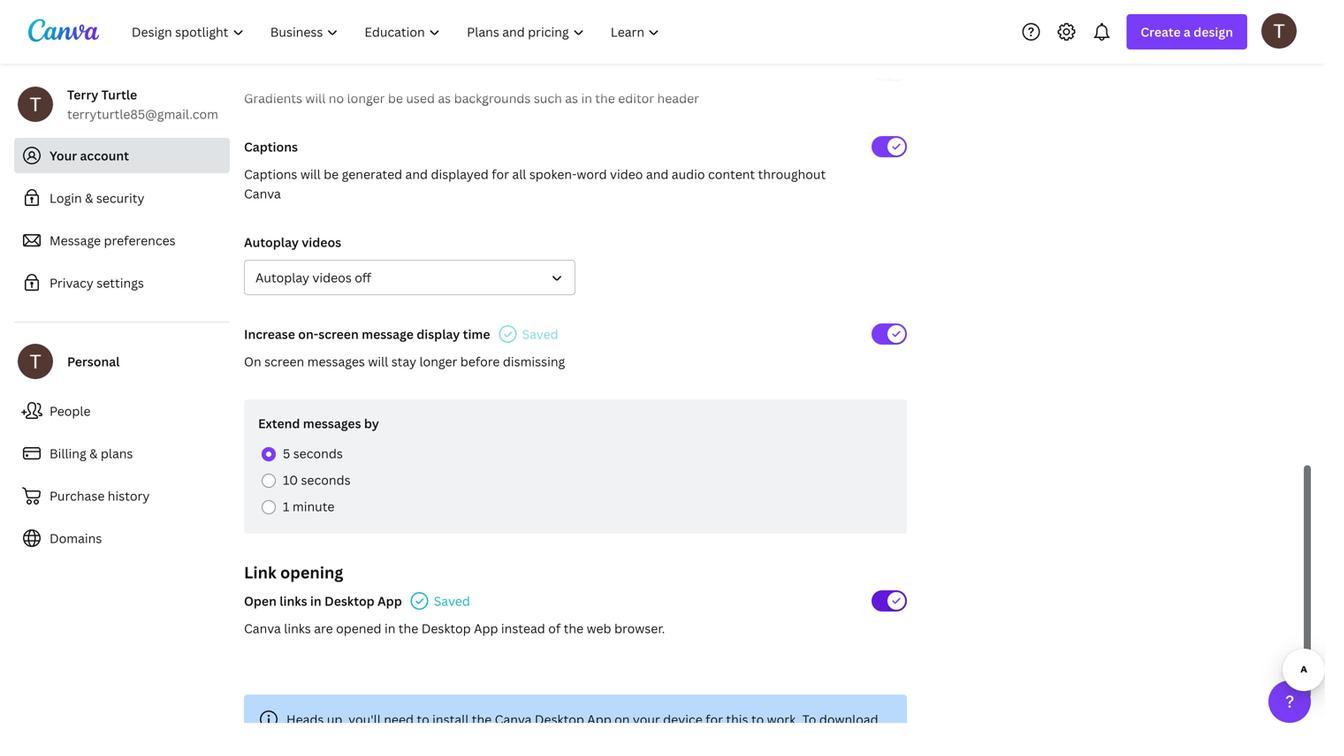 Task type: vqa. For each thing, say whether or not it's contained in the screenshot.
Get
no



Task type: locate. For each thing, give the bounding box(es) containing it.
1 vertical spatial autoplay
[[255, 269, 309, 286]]

0 horizontal spatial in
[[310, 593, 321, 609]]

settings
[[97, 274, 144, 291]]

for inside captions will be generated and displayed for all spoken-word video and audio content throughout canva
[[492, 166, 509, 183]]

0 vertical spatial for
[[492, 166, 509, 183]]

links down link opening
[[280, 593, 307, 609]]

open links in desktop app
[[244, 593, 402, 609]]

desktop up opened
[[324, 593, 375, 609]]

messages down on-
[[307, 353, 365, 370]]

be
[[388, 90, 403, 107], [324, 166, 339, 183]]

links left are
[[284, 620, 311, 637]]

desktop left on
[[535, 711, 584, 728]]

desktop left the instead
[[421, 620, 471, 637]]

app left on
[[587, 711, 611, 728]]

display
[[417, 326, 460, 343]]

canva
[[244, 185, 281, 202], [244, 620, 281, 637], [495, 711, 532, 728]]

seconds
[[293, 445, 343, 462], [301, 472, 351, 488]]

will left stay
[[368, 353, 388, 370]]

billing & plans link
[[14, 436, 230, 471]]

0 vertical spatial autoplay
[[244, 234, 299, 251]]

in right the such
[[581, 90, 592, 107]]

terry turtle image
[[1261, 13, 1297, 48]]

saved up dismissing
[[522, 326, 558, 343]]

0 horizontal spatial be
[[324, 166, 339, 183]]

captions will be generated and displayed for all spoken-word video and audio content throughout canva
[[244, 166, 826, 202]]

captions up the autoplay videos
[[244, 166, 297, 183]]

0 horizontal spatial saved
[[434, 593, 470, 609]]

create a design
[[1141, 23, 1233, 40]]

canva up the autoplay videos
[[244, 185, 281, 202]]

canva inside captions will be generated and displayed for all spoken-word video and audio content throughout canva
[[244, 185, 281, 202]]

and right video
[[646, 166, 669, 183]]

domains
[[50, 530, 102, 547]]

account
[[80, 147, 129, 164]]

message
[[362, 326, 414, 343]]

canva right install
[[495, 711, 532, 728]]

displayed
[[431, 166, 489, 183]]

to
[[417, 711, 429, 728], [751, 711, 764, 728]]

0 horizontal spatial and
[[405, 166, 428, 183]]

1 vertical spatial for
[[706, 711, 723, 728]]

videos up autoplay videos off at top
[[302, 234, 341, 251]]

captions
[[244, 138, 298, 155], [244, 166, 297, 183]]

increase on-screen message display time
[[244, 326, 490, 343]]

1 vertical spatial messages
[[303, 415, 361, 432]]

desktop inside heads up, you'll need to install the canva desktop app on your device for this to work. to download the latest version, visit
[[535, 711, 584, 728]]

as right used
[[438, 90, 451, 107]]

high
[[244, 62, 272, 79]]

the right of on the left bottom of the page
[[564, 620, 584, 637]]

1 vertical spatial &
[[89, 445, 98, 462]]

0 vertical spatial screen
[[318, 326, 359, 343]]

up,
[[327, 711, 345, 728]]

1 vertical spatial links
[[284, 620, 311, 637]]

1
[[283, 498, 289, 515]]

work.
[[767, 711, 799, 728]]

1 horizontal spatial in
[[384, 620, 395, 637]]

will left generated
[[300, 166, 321, 183]]

autoplay inside button
[[255, 269, 309, 286]]

1 horizontal spatial and
[[646, 166, 669, 183]]

1 vertical spatial screen
[[264, 353, 304, 370]]

0 vertical spatial captions
[[244, 138, 298, 155]]

are
[[314, 620, 333, 637]]

people link
[[14, 393, 230, 429]]

off
[[355, 269, 371, 286]]

app
[[377, 593, 402, 609], [474, 620, 498, 637], [587, 711, 611, 728]]

version,
[[346, 731, 393, 737]]

1 vertical spatial be
[[324, 166, 339, 183]]

need
[[384, 711, 414, 728]]

2 horizontal spatial desktop
[[535, 711, 584, 728]]

captions down gradients
[[244, 138, 298, 155]]

videos inside button
[[312, 269, 352, 286]]

captions inside captions will be generated and displayed for all spoken-word video and audio content throughout canva
[[244, 166, 297, 183]]

contrast
[[309, 62, 360, 79]]

for left this
[[706, 711, 723, 728]]

videos left off at the left top
[[312, 269, 352, 286]]

this
[[726, 711, 748, 728]]

dismissing
[[503, 353, 565, 370]]

5
[[283, 445, 290, 462]]

0 vertical spatial links
[[280, 593, 307, 609]]

you'll
[[348, 711, 381, 728]]

preferences
[[104, 232, 176, 249]]

heads
[[286, 711, 324, 728]]

& for billing
[[89, 445, 98, 462]]

on
[[244, 353, 261, 370]]

1 vertical spatial seconds
[[301, 472, 351, 488]]

no
[[329, 90, 344, 107]]

canva down open
[[244, 620, 281, 637]]

0 horizontal spatial for
[[492, 166, 509, 183]]

0 horizontal spatial as
[[438, 90, 451, 107]]

1 to from the left
[[417, 711, 429, 728]]

canva links are opened in the desktop app instead of the web browser.
[[244, 620, 665, 637]]

captions for captions
[[244, 138, 298, 155]]

1 vertical spatial captions
[[244, 166, 297, 183]]

0 vertical spatial &
[[85, 190, 93, 206]]

be left generated
[[324, 166, 339, 183]]

visit
[[396, 731, 421, 737]]

gradients
[[244, 90, 302, 107]]

longer down display
[[419, 353, 457, 370]]

be left used
[[388, 90, 403, 107]]

& right login
[[85, 190, 93, 206]]

0 vertical spatial will
[[305, 90, 326, 107]]

1 as from the left
[[438, 90, 451, 107]]

0 vertical spatial saved
[[522, 326, 558, 343]]

0 vertical spatial canva
[[244, 185, 281, 202]]

your account link
[[14, 138, 230, 173]]

top level navigation element
[[120, 14, 675, 50]]

purchase history
[[50, 487, 150, 504]]

0 vertical spatial be
[[388, 90, 403, 107]]

1 horizontal spatial longer
[[419, 353, 457, 370]]

1 vertical spatial in
[[310, 593, 321, 609]]

editor
[[618, 90, 654, 107]]

in up are
[[310, 593, 321, 609]]

people
[[50, 403, 91, 419]]

& left plans
[[89, 445, 98, 462]]

2 vertical spatial canva
[[495, 711, 532, 728]]

2 captions from the top
[[244, 166, 297, 183]]

0 vertical spatial videos
[[302, 234, 341, 251]]

to right this
[[751, 711, 764, 728]]

0 vertical spatial app
[[377, 593, 402, 609]]

screen down increase
[[264, 353, 304, 370]]

increase
[[244, 326, 295, 343]]

seconds up minute
[[301, 472, 351, 488]]

seconds up 10 seconds
[[293, 445, 343, 462]]

as right the such
[[565, 90, 578, 107]]

backgrounds
[[454, 90, 531, 107]]

app left the instead
[[474, 620, 498, 637]]

screen left the message
[[318, 326, 359, 343]]

0 vertical spatial in
[[581, 90, 592, 107]]

longer right no
[[347, 90, 385, 107]]

0 horizontal spatial longer
[[347, 90, 385, 107]]

2 and from the left
[[646, 166, 669, 183]]

1 vertical spatial videos
[[312, 269, 352, 286]]

0 vertical spatial seconds
[[293, 445, 343, 462]]

for left the all
[[492, 166, 509, 183]]

2 vertical spatial app
[[587, 711, 611, 728]]

0 horizontal spatial to
[[417, 711, 429, 728]]

all
[[512, 166, 526, 183]]

videos for autoplay videos off
[[312, 269, 352, 286]]

links
[[280, 593, 307, 609], [284, 620, 311, 637]]

on screen messages will stay longer before dismissing
[[244, 353, 565, 370]]

2 vertical spatial desktop
[[535, 711, 584, 728]]

download
[[819, 711, 878, 728]]

seconds for 10 seconds
[[301, 472, 351, 488]]

messages up 5 seconds
[[303, 415, 361, 432]]

will inside captions will be generated and displayed for all spoken-word video and audio content throughout canva
[[300, 166, 321, 183]]

2 vertical spatial will
[[368, 353, 388, 370]]

billing
[[50, 445, 86, 462]]

1 vertical spatial longer
[[419, 353, 457, 370]]

browser.
[[614, 620, 665, 637]]

videos
[[302, 234, 341, 251], [312, 269, 352, 286]]

by
[[364, 415, 379, 432]]

1 horizontal spatial as
[[565, 90, 578, 107]]

Autoplay videos off button
[[244, 260, 575, 295]]

to up visit
[[417, 711, 429, 728]]

1 horizontal spatial saved
[[522, 326, 558, 343]]

time
[[463, 326, 490, 343]]

1 horizontal spatial to
[[751, 711, 764, 728]]

create
[[1141, 23, 1181, 40]]

autoplay up autoplay videos off at top
[[244, 234, 299, 251]]

will for be
[[300, 166, 321, 183]]

in right opened
[[384, 620, 395, 637]]

spoken-
[[529, 166, 577, 183]]

1 horizontal spatial for
[[706, 711, 723, 728]]

saved up canva links are opened in the desktop app instead of the web browser.
[[434, 593, 470, 609]]

opening
[[280, 562, 343, 583]]

1 horizontal spatial desktop
[[421, 620, 471, 637]]

purchase history link
[[14, 478, 230, 514]]

2 horizontal spatial app
[[587, 711, 611, 728]]

the down heads
[[286, 731, 306, 737]]

domains link
[[14, 521, 230, 556]]

login
[[50, 190, 82, 206]]

app up opened
[[377, 593, 402, 609]]

autoplay down the autoplay videos
[[255, 269, 309, 286]]

autoplay for autoplay videos
[[244, 234, 299, 251]]

1 captions from the top
[[244, 138, 298, 155]]

&
[[85, 190, 93, 206], [89, 445, 98, 462]]

a
[[1184, 23, 1191, 40]]

1 vertical spatial will
[[300, 166, 321, 183]]

will left no
[[305, 90, 326, 107]]

extend messages by option group
[[258, 440, 893, 520]]

purchase
[[50, 487, 105, 504]]

1 vertical spatial saved
[[434, 593, 470, 609]]

0 vertical spatial desktop
[[324, 593, 375, 609]]

open
[[244, 593, 277, 609]]

your
[[50, 147, 77, 164]]

your account
[[50, 147, 129, 164]]

for
[[492, 166, 509, 183], [706, 711, 723, 728]]

privacy
[[50, 274, 94, 291]]

messages
[[307, 353, 365, 370], [303, 415, 361, 432]]

and left displayed
[[405, 166, 428, 183]]

autoplay
[[244, 234, 299, 251], [255, 269, 309, 286]]

2 vertical spatial in
[[384, 620, 395, 637]]

saved for app
[[434, 593, 470, 609]]

1 horizontal spatial app
[[474, 620, 498, 637]]

header
[[657, 90, 699, 107]]

1 vertical spatial app
[[474, 620, 498, 637]]

1 horizontal spatial screen
[[318, 326, 359, 343]]

used
[[406, 90, 435, 107]]

0 horizontal spatial desktop
[[324, 593, 375, 609]]



Task type: describe. For each thing, give the bounding box(es) containing it.
minute
[[292, 498, 334, 515]]

high color contrast image
[[905, 62, 937, 80]]

design
[[1194, 23, 1233, 40]]

privacy settings link
[[14, 265, 230, 301]]

your
[[633, 711, 660, 728]]

be inside captions will be generated and displayed for all spoken-word video and audio content throughout canva
[[324, 166, 339, 183]]

5 seconds
[[283, 445, 343, 462]]

extend messages by
[[258, 415, 379, 432]]

autoplay for autoplay videos off
[[255, 269, 309, 286]]

app inside heads up, you'll need to install the canva desktop app on your device for this to work. to download the latest version, visit
[[587, 711, 611, 728]]

will for no
[[305, 90, 326, 107]]

links for in
[[280, 593, 307, 609]]

terryturtle85@gmail.com
[[67, 106, 218, 122]]

history
[[108, 487, 150, 504]]

canva inside heads up, you'll need to install the canva desktop app on your device for this to work. to download the latest version, visit
[[495, 711, 532, 728]]

color
[[275, 62, 306, 79]]

heads up, you'll need to install the canva desktop app on your device for this to work. to download the latest version, visit
[[286, 711, 878, 737]]

0 vertical spatial longer
[[347, 90, 385, 107]]

instead
[[501, 620, 545, 637]]

security
[[96, 190, 144, 206]]

the right install
[[472, 711, 492, 728]]

autoplay videos
[[244, 234, 341, 251]]

generated
[[342, 166, 402, 183]]

stay
[[391, 353, 416, 370]]

1 vertical spatial canva
[[244, 620, 281, 637]]

& for login
[[85, 190, 93, 206]]

create a design button
[[1126, 14, 1247, 50]]

10 seconds
[[283, 472, 351, 488]]

message preferences link
[[14, 223, 230, 258]]

extend
[[258, 415, 300, 432]]

the left editor
[[595, 90, 615, 107]]

on
[[614, 711, 630, 728]]

word
[[577, 166, 607, 183]]

0 horizontal spatial screen
[[264, 353, 304, 370]]

1 vertical spatial desktop
[[421, 620, 471, 637]]

content
[[708, 166, 755, 183]]

audio
[[672, 166, 705, 183]]

web
[[587, 620, 611, 637]]

videos for autoplay videos
[[302, 234, 341, 251]]

message
[[50, 232, 101, 249]]

to
[[802, 711, 816, 728]]

high color contrast
[[244, 62, 360, 79]]

0 vertical spatial messages
[[307, 353, 365, 370]]

seconds for 5 seconds
[[293, 445, 343, 462]]

video
[[610, 166, 643, 183]]

personal
[[67, 353, 120, 370]]

turtle
[[101, 86, 137, 103]]

2 horizontal spatial in
[[581, 90, 592, 107]]

login & security
[[50, 190, 144, 206]]

link
[[244, 562, 276, 583]]

captions for captions will be generated and displayed for all spoken-word video and audio content throughout canva
[[244, 166, 297, 183]]

terry
[[67, 86, 98, 103]]

the right opened
[[398, 620, 418, 637]]

privacy settings
[[50, 274, 144, 291]]

2 to from the left
[[751, 711, 764, 728]]

terry turtle terryturtle85@gmail.com
[[67, 86, 218, 122]]

billing & plans
[[50, 445, 133, 462]]

autoplay videos off
[[255, 269, 371, 286]]

of
[[548, 620, 561, 637]]

plans
[[101, 445, 133, 462]]

1 horizontal spatial be
[[388, 90, 403, 107]]

before
[[460, 353, 500, 370]]

login & security link
[[14, 180, 230, 216]]

message preferences
[[50, 232, 176, 249]]

for inside heads up, you'll need to install the canva desktop app on your device for this to work. to download the latest version, visit
[[706, 711, 723, 728]]

1 minute
[[283, 498, 334, 515]]

throughout
[[758, 166, 826, 183]]

on-
[[298, 326, 318, 343]]

10
[[283, 472, 298, 488]]

links for are
[[284, 620, 311, 637]]

device
[[663, 711, 703, 728]]

link opening
[[244, 562, 343, 583]]

1 and from the left
[[405, 166, 428, 183]]

0 horizontal spatial app
[[377, 593, 402, 609]]

such
[[534, 90, 562, 107]]

saved for dismissing
[[522, 326, 558, 343]]

latest
[[309, 731, 343, 737]]

2 as from the left
[[565, 90, 578, 107]]



